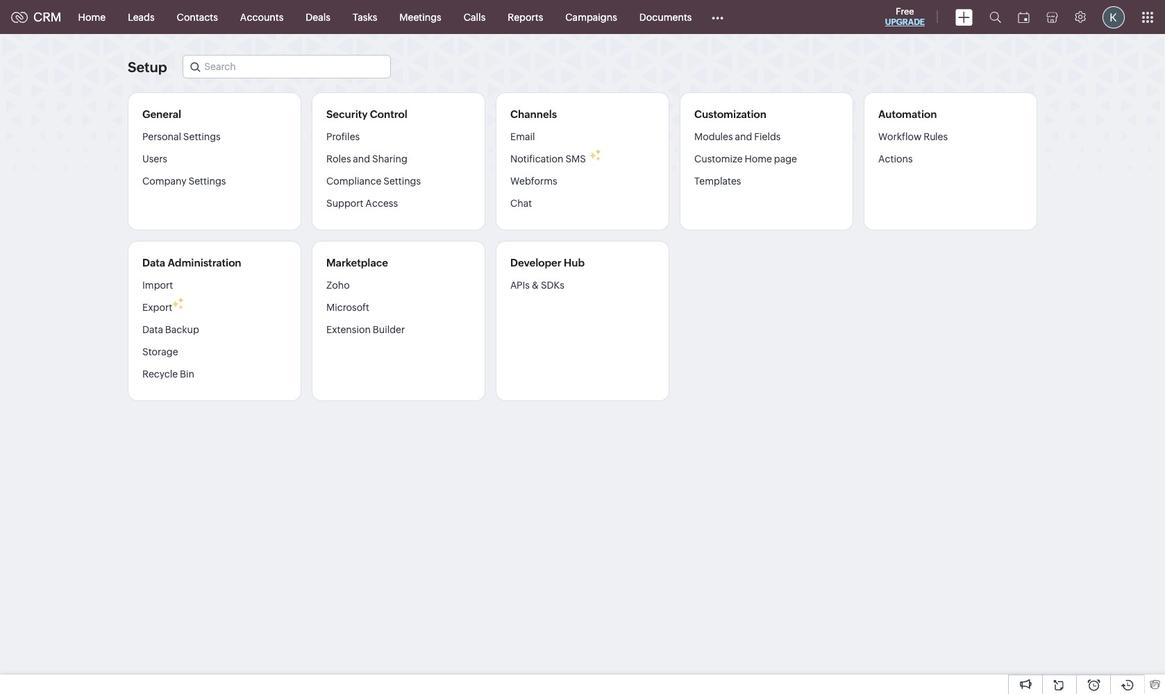 Task type: vqa. For each thing, say whether or not it's contained in the screenshot.
Search Text Box
yes



Task type: describe. For each thing, give the bounding box(es) containing it.
developer
[[510, 257, 562, 269]]

customize home page link
[[694, 148, 797, 170]]

and for modules
[[735, 131, 752, 142]]

compliance settings
[[326, 176, 421, 187]]

tasks
[[353, 11, 377, 23]]

actions link
[[878, 148, 913, 170]]

&
[[532, 280, 539, 291]]

crm
[[33, 10, 62, 24]]

contacts link
[[166, 0, 229, 34]]

data backup link
[[142, 319, 199, 341]]

support
[[326, 198, 364, 209]]

import link
[[142, 279, 173, 297]]

roles and sharing link
[[326, 148, 407, 170]]

deals link
[[295, 0, 342, 34]]

support access link
[[326, 192, 398, 215]]

data for data administration
[[142, 257, 165, 269]]

calls link
[[453, 0, 497, 34]]

hub
[[564, 257, 585, 269]]

reports
[[508, 11, 543, 23]]

free
[[896, 6, 914, 17]]

company settings link
[[142, 170, 226, 192]]

settings for general
[[189, 176, 226, 187]]

channels
[[510, 108, 557, 120]]

setup
[[128, 59, 167, 75]]

zoho
[[326, 280, 350, 291]]

compliance settings link
[[326, 170, 421, 192]]

and for roles
[[353, 153, 370, 165]]

access
[[365, 198, 398, 209]]

0 horizontal spatial home
[[78, 11, 106, 23]]

chat link
[[510, 192, 532, 215]]

sdks
[[541, 280, 564, 291]]

modules and fields link
[[694, 131, 781, 148]]

profiles
[[326, 131, 360, 142]]

apis & sdks
[[510, 280, 564, 291]]

customize home page
[[694, 153, 797, 165]]

leads
[[128, 11, 155, 23]]

data for data backup
[[142, 324, 163, 335]]

crm link
[[11, 10, 62, 24]]

logo image
[[11, 11, 28, 23]]

settings right the personal
[[183, 131, 221, 142]]

webforms link
[[510, 170, 557, 192]]

templates
[[694, 176, 741, 187]]

personal settings link
[[142, 131, 221, 148]]

customization
[[694, 108, 767, 120]]

control
[[370, 108, 407, 120]]

roles
[[326, 153, 351, 165]]

webforms
[[510, 176, 557, 187]]

actions
[[878, 153, 913, 165]]

templates link
[[694, 170, 741, 192]]

microsoft link
[[326, 297, 369, 319]]

Search text field
[[184, 56, 391, 78]]

documents
[[639, 11, 692, 23]]

sharing
[[372, 153, 407, 165]]

notification
[[510, 153, 564, 165]]

email
[[510, 131, 535, 142]]

storage
[[142, 347, 178, 358]]

extension builder
[[326, 324, 405, 335]]

email link
[[510, 131, 535, 148]]

1 vertical spatial home
[[745, 153, 772, 165]]

contacts
[[177, 11, 218, 23]]

export link
[[142, 297, 172, 319]]

workflow rules
[[878, 131, 948, 142]]

roles and sharing
[[326, 153, 407, 165]]

calendar image
[[1018, 11, 1030, 23]]

personal settings
[[142, 131, 221, 142]]

search image
[[990, 11, 1001, 23]]

data backup
[[142, 324, 199, 335]]

tasks link
[[342, 0, 388, 34]]



Task type: locate. For each thing, give the bounding box(es) containing it.
customize
[[694, 153, 743, 165]]

calls
[[464, 11, 486, 23]]

accounts
[[240, 11, 284, 23]]

Other Modules field
[[703, 6, 733, 28]]

home down fields
[[745, 153, 772, 165]]

workflow rules link
[[878, 131, 948, 148]]

administration
[[168, 257, 241, 269]]

notification sms link
[[510, 148, 586, 170]]

and
[[735, 131, 752, 142], [353, 153, 370, 165]]

extension
[[326, 324, 371, 335]]

and up customize home page
[[735, 131, 752, 142]]

1 data from the top
[[142, 257, 165, 269]]

fields
[[754, 131, 781, 142]]

settings for security control
[[383, 176, 421, 187]]

1 horizontal spatial and
[[735, 131, 752, 142]]

2 data from the top
[[142, 324, 163, 335]]

support access
[[326, 198, 398, 209]]

backup
[[165, 324, 199, 335]]

documents link
[[628, 0, 703, 34]]

rules
[[924, 131, 948, 142]]

1 vertical spatial data
[[142, 324, 163, 335]]

0 vertical spatial home
[[78, 11, 106, 23]]

and right roles
[[353, 153, 370, 165]]

free upgrade
[[885, 6, 925, 27]]

accounts link
[[229, 0, 295, 34]]

profile image
[[1103, 6, 1125, 28]]

marketplace
[[326, 257, 388, 269]]

recycle bin
[[142, 369, 194, 380]]

search element
[[981, 0, 1010, 34]]

recycle bin link
[[142, 363, 194, 385]]

page
[[774, 153, 797, 165]]

1 horizontal spatial home
[[745, 153, 772, 165]]

campaigns
[[565, 11, 617, 23]]

data up import
[[142, 257, 165, 269]]

security control
[[326, 108, 407, 120]]

company
[[142, 176, 187, 187]]

microsoft
[[326, 302, 369, 313]]

profiles link
[[326, 131, 360, 148]]

developer hub
[[510, 257, 585, 269]]

modules
[[694, 131, 733, 142]]

profile element
[[1094, 0, 1133, 34]]

and inside roles and sharing link
[[353, 153, 370, 165]]

meetings link
[[388, 0, 453, 34]]

1 vertical spatial and
[[353, 153, 370, 165]]

personal
[[142, 131, 181, 142]]

reports link
[[497, 0, 554, 34]]

apis & sdks link
[[510, 279, 564, 297]]

storage link
[[142, 341, 178, 363]]

users
[[142, 153, 167, 165]]

0 horizontal spatial and
[[353, 153, 370, 165]]

deals
[[306, 11, 331, 23]]

compliance
[[326, 176, 382, 187]]

apis
[[510, 280, 530, 291]]

settings
[[183, 131, 221, 142], [189, 176, 226, 187], [383, 176, 421, 187]]

0 vertical spatial and
[[735, 131, 752, 142]]

home
[[78, 11, 106, 23], [745, 153, 772, 165]]

bin
[[180, 369, 194, 380]]

and inside modules and fields link
[[735, 131, 752, 142]]

company settings
[[142, 176, 226, 187]]

create menu element
[[947, 0, 981, 34]]

meetings
[[400, 11, 441, 23]]

settings down sharing
[[383, 176, 421, 187]]

zoho link
[[326, 279, 350, 297]]

data administration
[[142, 257, 241, 269]]

home link
[[67, 0, 117, 34]]

export
[[142, 302, 172, 313]]

data down export link
[[142, 324, 163, 335]]

home right crm
[[78, 11, 106, 23]]

settings right company
[[189, 176, 226, 187]]

general
[[142, 108, 181, 120]]

modules and fields
[[694, 131, 781, 142]]

0 vertical spatial data
[[142, 257, 165, 269]]

recycle
[[142, 369, 178, 380]]

None field
[[183, 55, 391, 78]]

security
[[326, 108, 368, 120]]

import
[[142, 280, 173, 291]]

chat
[[510, 198, 532, 209]]

workflow
[[878, 131, 922, 142]]

users link
[[142, 148, 167, 170]]

notification sms
[[510, 153, 586, 165]]

create menu image
[[956, 9, 973, 25]]

sms
[[566, 153, 586, 165]]

builder
[[373, 324, 405, 335]]

leads link
[[117, 0, 166, 34]]



